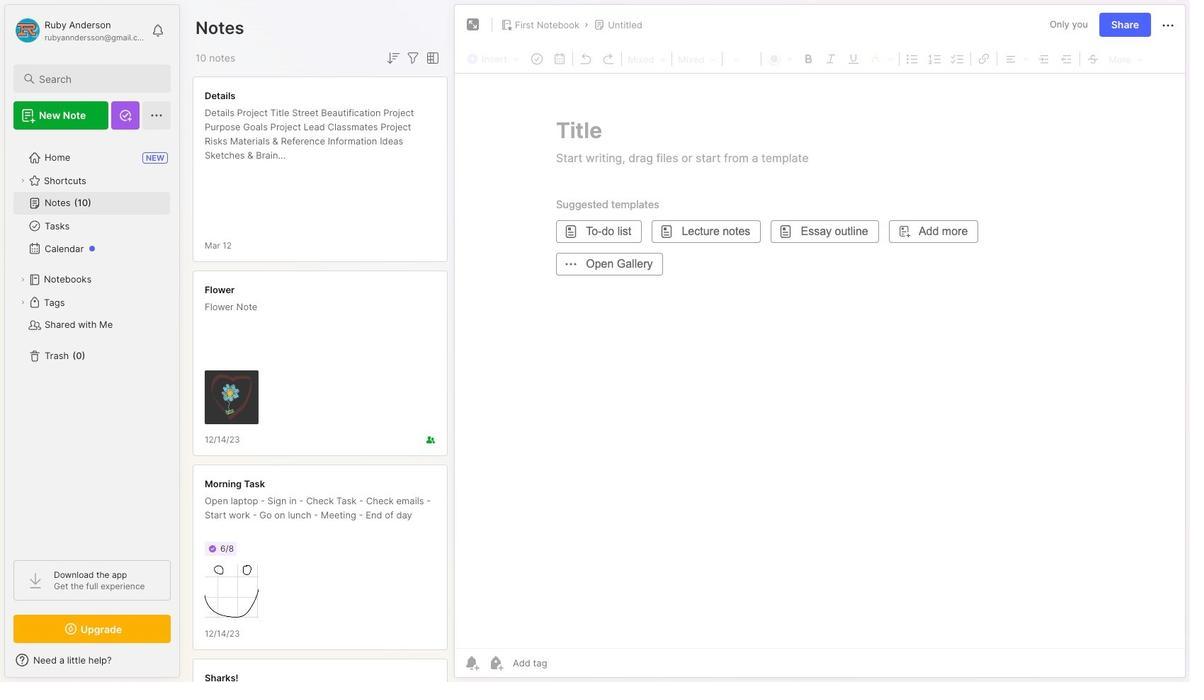 Task type: locate. For each thing, give the bounding box(es) containing it.
add tag image
[[488, 655, 505, 672]]

Search text field
[[39, 72, 158, 86]]

Sort options field
[[385, 50, 402, 67]]

insert image
[[464, 50, 526, 68]]

1 vertical spatial thumbnail image
[[205, 565, 259, 619]]

click to collapse image
[[179, 656, 190, 673]]

None search field
[[39, 70, 158, 87]]

Alignment field
[[1000, 49, 1034, 67]]

heading level image
[[624, 50, 671, 68]]

Account field
[[13, 16, 145, 45]]

2 thumbnail image from the top
[[205, 565, 259, 619]]

0 vertical spatial thumbnail image
[[205, 371, 259, 425]]

font size image
[[725, 50, 760, 68]]

font family image
[[674, 50, 721, 68]]

Font size field
[[725, 50, 760, 68]]

more actions image
[[1160, 17, 1178, 34]]

More actions field
[[1160, 16, 1178, 34]]

expand note image
[[465, 16, 482, 33]]

thumbnail image
[[205, 371, 259, 425], [205, 565, 259, 619]]

highlight image
[[866, 49, 898, 67]]

Highlight field
[[866, 49, 898, 67]]

Add filters field
[[405, 50, 422, 67]]

expand tags image
[[18, 298, 27, 307]]

View options field
[[422, 50, 442, 67]]

tree inside main element
[[5, 138, 179, 548]]

alignment image
[[1000, 49, 1034, 67]]

tree
[[5, 138, 179, 548]]



Task type: describe. For each thing, give the bounding box(es) containing it.
none search field inside main element
[[39, 70, 158, 87]]

Insert field
[[464, 50, 526, 68]]

WHAT'S NEW field
[[5, 649, 179, 672]]

Font family field
[[674, 50, 721, 68]]

add a reminder image
[[464, 655, 481, 672]]

Add tag field
[[512, 657, 619, 670]]

main element
[[0, 0, 184, 683]]

add filters image
[[405, 50, 422, 67]]

note window element
[[454, 4, 1187, 682]]

More field
[[1105, 50, 1148, 68]]

more image
[[1105, 50, 1148, 68]]

Heading level field
[[624, 50, 671, 68]]

Font color field
[[764, 49, 798, 67]]

1 thumbnail image from the top
[[205, 371, 259, 425]]

font color image
[[764, 49, 798, 67]]

Note Editor text field
[[455, 73, 1186, 649]]

expand notebooks image
[[18, 276, 27, 284]]



Task type: vqa. For each thing, say whether or not it's contained in the screenshot.
BOLD image
no



